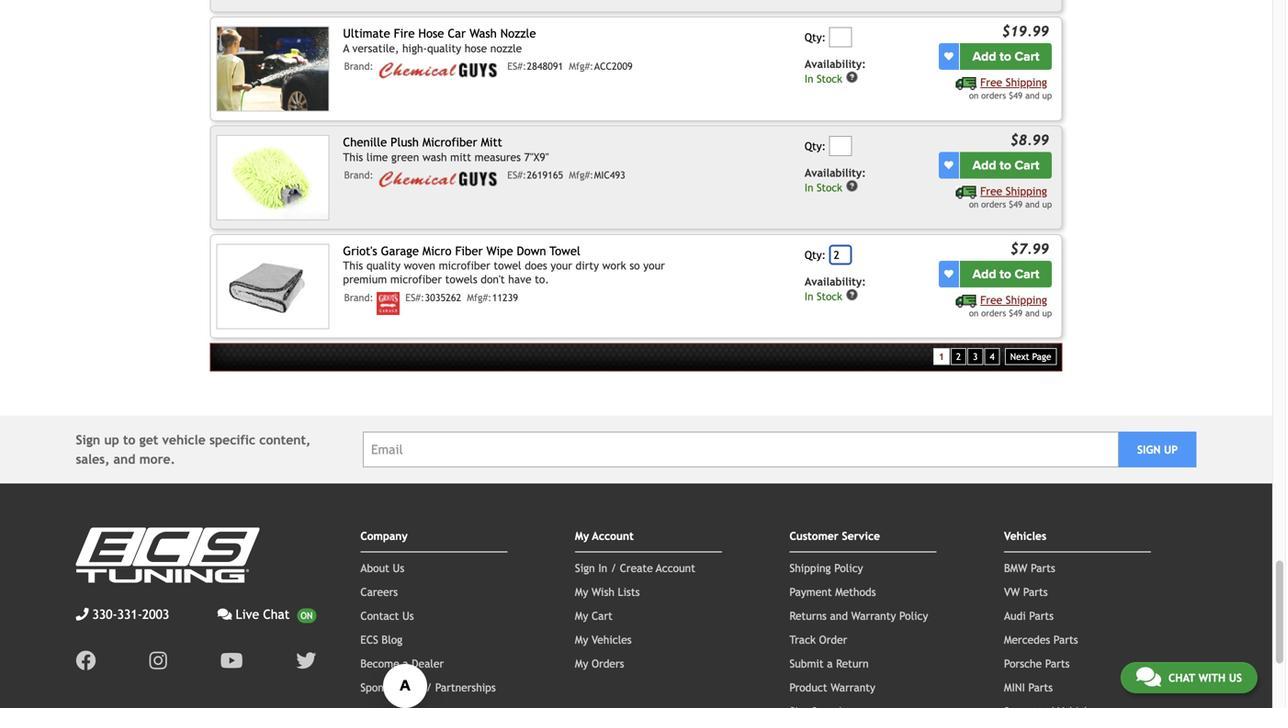 Task type: vqa. For each thing, say whether or not it's contained in the screenshot.
logo within the Featuring an Aqua ECS Tuning logo on the front and full back
no



Task type: describe. For each thing, give the bounding box(es) containing it.
griot's - corporate logo image
[[377, 292, 400, 315]]

about us link
[[361, 562, 405, 575]]

to inside 'sign up to get vehicle specific content, sales, and more.'
[[123, 433, 136, 448]]

parts for bmw parts
[[1031, 562, 1056, 575]]

add for $7.99
[[973, 266, 997, 282]]

mfg#: for $19.99
[[569, 61, 594, 72]]

green
[[391, 151, 419, 163]]

sales,
[[76, 452, 110, 467]]

1 vertical spatial warranty
[[831, 682, 876, 694]]

live chat link
[[218, 605, 317, 625]]

payment methods
[[790, 586, 876, 599]]

my orders
[[575, 658, 624, 670]]

acc2009
[[594, 61, 633, 72]]

my vehicles
[[575, 634, 632, 647]]

vehicle
[[162, 433, 206, 448]]

live chat
[[236, 608, 290, 622]]

versatile,
[[352, 42, 399, 55]]

live
[[236, 608, 259, 622]]

lists
[[618, 586, 640, 599]]

returns and warranty policy link
[[790, 610, 929, 623]]

get
[[139, 433, 158, 448]]

mfg#: for $8.99
[[569, 169, 594, 181]]

es#: 2619165 mfg#: mic493
[[508, 169, 626, 181]]

1
[[939, 351, 945, 362]]

and inside 'sign up to get vehicle specific content, sales, and more.'
[[114, 452, 135, 467]]

and for $8.99
[[1026, 199, 1040, 209]]

on for $7.99
[[969, 308, 979, 318]]

return
[[836, 658, 869, 670]]

twitter logo image
[[296, 651, 317, 671]]

1 your from the left
[[551, 259, 573, 272]]

wipe
[[487, 244, 513, 258]]

qty: for $7.99
[[805, 249, 826, 261]]

woven
[[404, 259, 436, 272]]

my for my wish lists
[[575, 586, 589, 599]]

3 link
[[968, 348, 984, 365]]

become a dealer link
[[361, 658, 444, 670]]

and for $7.99
[[1026, 308, 1040, 318]]

2848091
[[527, 61, 564, 72]]

parts for porsche parts
[[1046, 658, 1070, 670]]

become
[[361, 658, 399, 670]]

sign for sign up
[[1138, 443, 1161, 456]]

next
[[1011, 351, 1030, 362]]

product
[[790, 682, 828, 694]]

up for $8.99
[[1043, 199, 1053, 209]]

add to cart button for $19.99
[[960, 43, 1053, 70]]

1 vertical spatial vehicles
[[592, 634, 632, 647]]

my orders link
[[575, 658, 624, 670]]

availability: in stock for $7.99
[[805, 275, 866, 303]]

to for $19.99
[[1000, 49, 1012, 64]]

add to cart button for $8.99
[[960, 152, 1053, 179]]

and up order
[[830, 610, 848, 623]]

in for $7.99
[[805, 290, 814, 303]]

porsche parts
[[1004, 658, 1070, 670]]

330-331-2003 link
[[76, 605, 169, 625]]

chenille
[[343, 135, 387, 149]]

ecs tuning image
[[76, 528, 260, 583]]

free shipping on orders $49 and up for $8.99
[[969, 185, 1053, 209]]

sign for sign in / create account
[[575, 562, 595, 575]]

free shipping on orders $49 and up for $19.99
[[969, 76, 1053, 101]]

brand: for $8.99
[[344, 169, 374, 181]]

$49 for $7.99
[[1009, 308, 1023, 318]]

add to cart for $7.99
[[973, 266, 1040, 282]]

become a dealer
[[361, 658, 444, 670]]

2 link
[[951, 348, 967, 365]]

a for become
[[403, 658, 409, 670]]

add to wish list image for $19.99
[[945, 52, 954, 61]]

free shipping image for $19.99
[[956, 77, 977, 90]]

work
[[603, 259, 627, 272]]

es#2848091 - acc2009 - ultimate fire hose car wash nozzle - a versatile, high-quality hose nozzle - chemical guys - audi bmw volkswagen mercedes benz mini porsche image
[[216, 26, 330, 112]]

free shipping on orders $49 and up for $7.99
[[969, 294, 1053, 318]]

sponsorships / partnerships
[[361, 682, 496, 694]]

4
[[990, 351, 995, 362]]

sign up button
[[1119, 432, 1197, 468]]

my for my cart
[[575, 610, 589, 623]]

service
[[842, 530, 880, 543]]

specific
[[210, 433, 256, 448]]

es#: for $19.99
[[508, 61, 527, 72]]

up inside button
[[1165, 443, 1178, 456]]

1 link
[[934, 348, 950, 365]]

payment methods link
[[790, 586, 876, 599]]

lime
[[367, 151, 388, 163]]

sign up to get vehicle specific content, sales, and more.
[[76, 433, 311, 467]]

towel
[[494, 259, 522, 272]]

es#2619165 - mic493 - chenille plush microfiber mitt - this lime green wash mitt measures 7"x9" - chemical guys - audi bmw volkswagen mercedes benz mini porsche image
[[216, 135, 330, 220]]

add for $8.99
[[973, 158, 997, 173]]

free for $8.99
[[981, 185, 1003, 198]]

sponsorships / partnerships link
[[361, 682, 496, 694]]

youtube logo image
[[220, 651, 243, 671]]

mercedes parts
[[1004, 634, 1079, 647]]

2 vertical spatial us
[[1229, 672, 1243, 685]]

chat inside 'live chat' link
[[263, 608, 290, 622]]

chenille plush microfiber mitt link
[[343, 135, 503, 149]]

cart for $8.99
[[1015, 158, 1040, 173]]

page
[[1033, 351, 1052, 362]]

my wish lists link
[[575, 586, 640, 599]]

my for my vehicles
[[575, 634, 589, 647]]

quality inside 'griot's garage micro fiber wipe down towel this quality woven microfiber towel does your dirty work so your premium microfiber towels don't have to.'
[[367, 259, 401, 272]]

next page
[[1011, 351, 1052, 362]]

add to wish list image for $8.99
[[945, 161, 954, 170]]

to for $8.99
[[1000, 158, 1012, 173]]

vw parts
[[1004, 586, 1048, 599]]

2
[[957, 351, 961, 362]]

1 horizontal spatial account
[[656, 562, 696, 575]]

track order link
[[790, 634, 848, 647]]

in for $19.99
[[805, 73, 814, 85]]

free shipping image
[[956, 295, 977, 308]]

orders for $19.99
[[982, 90, 1007, 101]]

sponsorships
[[361, 682, 423, 694]]

mic493
[[594, 169, 626, 181]]

availability: in stock for $19.99
[[805, 57, 866, 85]]

more.
[[139, 452, 175, 467]]

chat with us link
[[1121, 663, 1258, 694]]

about us
[[361, 562, 405, 575]]

griot's garage micro fiber wipe down towel this quality woven microfiber towel does your dirty work so your premium microfiber towels don't have to.
[[343, 244, 665, 286]]

contact us link
[[361, 610, 414, 623]]

this inside chenille plush microfiber mitt this lime green wash mitt measures 7"x9"
[[343, 151, 363, 163]]

product warranty link
[[790, 682, 876, 694]]

brand: for $7.99
[[344, 292, 374, 304]]

$8.99
[[1011, 132, 1050, 148]]

1 vertical spatial microfiber
[[390, 273, 442, 286]]

$19.99
[[1002, 23, 1050, 39]]

orders for $7.99
[[982, 308, 1007, 318]]

facebook logo image
[[76, 651, 96, 671]]

2003
[[142, 608, 169, 622]]

mitt
[[481, 135, 503, 149]]

on for $8.99
[[969, 199, 979, 209]]

es#: for $7.99
[[406, 292, 425, 304]]

have
[[508, 273, 532, 286]]

bmw parts link
[[1004, 562, 1056, 575]]

orders for $8.99
[[982, 199, 1007, 209]]

$49 for $8.99
[[1009, 199, 1023, 209]]

Email email field
[[363, 432, 1119, 468]]

comments image
[[218, 608, 232, 621]]

shipping policy
[[790, 562, 864, 575]]

parts for mini parts
[[1029, 682, 1053, 694]]

sign up
[[1138, 443, 1178, 456]]

in for $8.99
[[805, 182, 814, 194]]

towel
[[550, 244, 581, 258]]

mini parts link
[[1004, 682, 1053, 694]]

11239
[[492, 292, 518, 304]]

a for submit
[[827, 658, 833, 670]]

wash
[[423, 151, 447, 163]]

don't
[[481, 273, 505, 286]]



Task type: locate. For each thing, give the bounding box(es) containing it.
1 vertical spatial question sign image
[[846, 180, 859, 193]]

3 orders from the top
[[982, 308, 1007, 318]]

1 $49 from the top
[[1009, 90, 1023, 101]]

towels
[[445, 273, 478, 286]]

porsche parts link
[[1004, 658, 1070, 670]]

policy
[[835, 562, 864, 575], [900, 610, 929, 623]]

availability: for $7.99
[[805, 275, 866, 288]]

1 orders from the top
[[982, 90, 1007, 101]]

/
[[611, 562, 617, 575], [426, 682, 432, 694]]

$49 for $19.99
[[1009, 90, 1023, 101]]

2 vertical spatial add
[[973, 266, 997, 282]]

1 horizontal spatial vehicles
[[1004, 530, 1047, 543]]

microfiber
[[439, 259, 491, 272], [390, 273, 442, 286]]

3 question sign image from the top
[[846, 288, 859, 301]]

1 availability: from the top
[[805, 57, 866, 70]]

0 vertical spatial add to wish list image
[[945, 52, 954, 61]]

$49 up $8.99
[[1009, 90, 1023, 101]]

add to cart down $8.99
[[973, 158, 1040, 173]]

warranty down the methods
[[852, 610, 896, 623]]

2619165
[[527, 169, 564, 181]]

mfg#: for $7.99
[[467, 292, 492, 304]]

1 horizontal spatial chat
[[1169, 672, 1196, 685]]

0 horizontal spatial quality
[[367, 259, 401, 272]]

1 qty: from the top
[[805, 31, 826, 44]]

mfg#: down 'don't' at the left of the page
[[467, 292, 492, 304]]

2 free shipping on orders $49 and up from the top
[[969, 185, 1053, 209]]

0 vertical spatial orders
[[982, 90, 1007, 101]]

1 vertical spatial this
[[343, 259, 363, 272]]

free shipping image for $8.99
[[956, 186, 977, 199]]

free
[[981, 76, 1003, 89], [981, 185, 1003, 198], [981, 294, 1003, 306]]

2 vertical spatial on
[[969, 308, 979, 318]]

audi parts link
[[1004, 610, 1054, 623]]

330-331-2003
[[92, 608, 169, 622]]

0 vertical spatial policy
[[835, 562, 864, 575]]

sign for sign up to get vehicle specific content, sales, and more.
[[76, 433, 100, 448]]

measures
[[475, 151, 521, 163]]

partnerships
[[435, 682, 496, 694]]

1 vertical spatial quality
[[367, 259, 401, 272]]

2 qty: from the top
[[805, 140, 826, 153]]

0 vertical spatial free shipping image
[[956, 77, 977, 90]]

with
[[1199, 672, 1226, 685]]

this down griot's
[[343, 259, 363, 272]]

1 horizontal spatial a
[[827, 658, 833, 670]]

1 chemical guys - corporate logo image from the top
[[377, 61, 502, 81]]

2 vertical spatial qty:
[[805, 249, 826, 261]]

shipping for $7.99
[[1006, 294, 1048, 306]]

cart for $7.99
[[1015, 266, 1040, 282]]

1 vertical spatial free shipping image
[[956, 186, 977, 199]]

add to cart button down "$19.99"
[[960, 43, 1053, 70]]

2 add from the top
[[973, 158, 997, 173]]

add to cart button
[[960, 43, 1053, 70], [960, 152, 1053, 179], [960, 261, 1053, 288]]

0 vertical spatial microfiber
[[439, 259, 491, 272]]

cart down $8.99
[[1015, 158, 1040, 173]]

brand: down the premium
[[344, 292, 374, 304]]

3 availability: in stock from the top
[[805, 275, 866, 303]]

shipping down "$19.99"
[[1006, 76, 1048, 89]]

add to cart button down $8.99
[[960, 152, 1053, 179]]

es#: 3035262 mfg#: 11239
[[406, 292, 518, 304]]

$49 up next
[[1009, 308, 1023, 318]]

chemical guys - corporate logo image
[[377, 61, 502, 81], [377, 169, 502, 190]]

warranty
[[852, 610, 896, 623], [831, 682, 876, 694]]

bmw parts
[[1004, 562, 1056, 575]]

dirty
[[576, 259, 599, 272]]

free shipping on orders $49 and up up $8.99
[[969, 76, 1053, 101]]

1 vertical spatial on
[[969, 199, 979, 209]]

1 availability: in stock from the top
[[805, 57, 866, 85]]

cart down $7.99
[[1015, 266, 1040, 282]]

hose
[[419, 26, 444, 40]]

0 vertical spatial es#:
[[508, 61, 527, 72]]

3 add to cart button from the top
[[960, 261, 1053, 288]]

331-
[[117, 608, 142, 622]]

2 vertical spatial free shipping on orders $49 and up
[[969, 294, 1053, 318]]

ecs blog
[[361, 634, 403, 647]]

audi
[[1004, 610, 1026, 623]]

ecs blog link
[[361, 634, 403, 647]]

create
[[620, 562, 653, 575]]

sign
[[76, 433, 100, 448], [1138, 443, 1161, 456], [575, 562, 595, 575]]

3 add from the top
[[973, 266, 997, 282]]

my cart link
[[575, 610, 613, 623]]

1 vertical spatial chemical guys - corporate logo image
[[377, 169, 502, 190]]

mini
[[1004, 682, 1025, 694]]

1 vertical spatial free shipping on orders $49 and up
[[969, 185, 1053, 209]]

2 vertical spatial es#:
[[406, 292, 425, 304]]

3 brand: from the top
[[344, 292, 374, 304]]

in
[[805, 73, 814, 85], [805, 182, 814, 194], [805, 290, 814, 303], [599, 562, 608, 575]]

careers
[[361, 586, 398, 599]]

1 vertical spatial account
[[656, 562, 696, 575]]

0 horizontal spatial policy
[[835, 562, 864, 575]]

add to cart down "$19.99"
[[973, 49, 1040, 64]]

1 vertical spatial us
[[402, 610, 414, 623]]

1 stock from the top
[[817, 73, 843, 85]]

1 vertical spatial add
[[973, 158, 997, 173]]

up inside 'sign up to get vehicle specific content, sales, and more.'
[[104, 433, 119, 448]]

and right sales,
[[114, 452, 135, 467]]

0 vertical spatial stock
[[817, 73, 843, 85]]

7"x9"
[[524, 151, 549, 163]]

chemical guys - corporate logo image for $8.99
[[377, 169, 502, 190]]

us for about us
[[393, 562, 405, 575]]

stock for $19.99
[[817, 73, 843, 85]]

5 my from the top
[[575, 658, 589, 670]]

0 vertical spatial $49
[[1009, 90, 1023, 101]]

shipping down $8.99
[[1006, 185, 1048, 198]]

ecs
[[361, 634, 378, 647]]

3
[[973, 351, 978, 362]]

free shipping image
[[956, 77, 977, 90], [956, 186, 977, 199]]

a left dealer at the left bottom of page
[[403, 658, 409, 670]]

up
[[1043, 90, 1053, 101], [1043, 199, 1053, 209], [1043, 308, 1053, 318], [104, 433, 119, 448], [1165, 443, 1178, 456]]

3 free shipping on orders $49 and up from the top
[[969, 294, 1053, 318]]

hose
[[465, 42, 487, 55]]

parts right bmw
[[1031, 562, 1056, 575]]

mfg#: left mic493
[[569, 169, 594, 181]]

quality
[[427, 42, 461, 55], [367, 259, 401, 272]]

brand: down "lime" at the top left
[[344, 169, 374, 181]]

1 vertical spatial stock
[[817, 182, 843, 194]]

ultimate
[[343, 26, 390, 40]]

chat inside chat with us link
[[1169, 672, 1196, 685]]

1 horizontal spatial /
[[611, 562, 617, 575]]

microfiber down woven
[[390, 273, 442, 286]]

microfiber up towels
[[439, 259, 491, 272]]

ultimate fire hose car wash nozzle link
[[343, 26, 536, 40]]

returns
[[790, 610, 827, 623]]

0 horizontal spatial your
[[551, 259, 573, 272]]

vehicles up bmw parts
[[1004, 530, 1047, 543]]

submit a return
[[790, 658, 869, 670]]

es#: for $8.99
[[508, 169, 527, 181]]

ultimate fire hose car wash nozzle a versatile, high-quality hose nozzle
[[343, 26, 536, 55]]

us right with
[[1229, 672, 1243, 685]]

warranty down return
[[831, 682, 876, 694]]

2 horizontal spatial sign
[[1138, 443, 1161, 456]]

vw parts link
[[1004, 586, 1048, 599]]

my cart
[[575, 610, 613, 623]]

2 a from the left
[[827, 658, 833, 670]]

add to wish list image
[[945, 52, 954, 61], [945, 161, 954, 170], [945, 270, 954, 279]]

1 free shipping on orders $49 and up from the top
[[969, 76, 1053, 101]]

shipping up payment
[[790, 562, 831, 575]]

chemical guys - corporate logo image for $19.99
[[377, 61, 502, 81]]

shipping down $7.99
[[1006, 294, 1048, 306]]

phone image
[[76, 608, 89, 621]]

shipping for $19.99
[[1006, 76, 1048, 89]]

vehicles up orders
[[592, 634, 632, 647]]

mercedes
[[1004, 634, 1051, 647]]

1 vertical spatial orders
[[982, 199, 1007, 209]]

cart for $19.99
[[1015, 49, 1040, 64]]

micro
[[423, 244, 452, 258]]

2 vertical spatial availability:
[[805, 275, 866, 288]]

add to cart button down $7.99
[[960, 261, 1053, 288]]

account right create
[[656, 562, 696, 575]]

2 vertical spatial question sign image
[[846, 288, 859, 301]]

0 vertical spatial chemical guys - corporate logo image
[[377, 61, 502, 81]]

$49 up $7.99
[[1009, 199, 1023, 209]]

a left return
[[827, 658, 833, 670]]

3 on from the top
[[969, 308, 979, 318]]

vehicles
[[1004, 530, 1047, 543], [592, 634, 632, 647]]

my
[[575, 530, 589, 543], [575, 586, 589, 599], [575, 610, 589, 623], [575, 634, 589, 647], [575, 658, 589, 670]]

3 free from the top
[[981, 294, 1003, 306]]

instagram logo image
[[149, 651, 167, 671]]

my down my cart
[[575, 634, 589, 647]]

and
[[1026, 90, 1040, 101], [1026, 199, 1040, 209], [1026, 308, 1040, 318], [114, 452, 135, 467], [830, 610, 848, 623]]

to down "$19.99"
[[1000, 49, 1012, 64]]

2 vertical spatial stock
[[817, 290, 843, 303]]

0 vertical spatial us
[[393, 562, 405, 575]]

order
[[819, 634, 848, 647]]

mini parts
[[1004, 682, 1053, 694]]

down
[[517, 244, 546, 258]]

1 vertical spatial qty:
[[805, 140, 826, 153]]

fiber
[[455, 244, 483, 258]]

question sign image for $8.99
[[846, 180, 859, 193]]

brand: for $19.99
[[344, 61, 374, 72]]

es#: down measures
[[508, 169, 527, 181]]

2 vertical spatial $49
[[1009, 308, 1023, 318]]

add to cart button for $7.99
[[960, 261, 1053, 288]]

add to cart
[[973, 49, 1040, 64], [973, 158, 1040, 173], [973, 266, 1040, 282]]

2 vertical spatial add to cart
[[973, 266, 1040, 282]]

2 brand: from the top
[[344, 169, 374, 181]]

2 orders from the top
[[982, 199, 1007, 209]]

1 add to cart button from the top
[[960, 43, 1053, 70]]

question sign image
[[846, 71, 859, 84], [846, 180, 859, 193], [846, 288, 859, 301]]

parts for mercedes parts
[[1054, 634, 1079, 647]]

chenille plush microfiber mitt this lime green wash mitt measures 7"x9"
[[343, 135, 549, 163]]

0 vertical spatial vehicles
[[1004, 530, 1047, 543]]

4 link
[[985, 348, 1001, 365]]

0 vertical spatial account
[[592, 530, 634, 543]]

parts up mercedes parts link
[[1030, 610, 1054, 623]]

es#: 2848091 mfg#: acc2009
[[508, 61, 633, 72]]

1 vertical spatial /
[[426, 682, 432, 694]]

1 vertical spatial add to wish list image
[[945, 161, 954, 170]]

chemical guys - corporate logo image down wash
[[377, 169, 502, 190]]

porsche
[[1004, 658, 1042, 670]]

2 free from the top
[[981, 185, 1003, 198]]

to down $7.99
[[1000, 266, 1012, 282]]

2 vertical spatial orders
[[982, 308, 1007, 318]]

availability: for $8.99
[[805, 166, 866, 179]]

None text field
[[830, 245, 853, 265]]

parts down mercedes parts link
[[1046, 658, 1070, 670]]

and up $8.99
[[1026, 90, 1040, 101]]

add to wish list image for $7.99
[[945, 270, 954, 279]]

mfg#:
[[569, 61, 594, 72], [569, 169, 594, 181], [467, 292, 492, 304]]

2 vertical spatial brand:
[[344, 292, 374, 304]]

us right about
[[393, 562, 405, 575]]

1 vertical spatial $49
[[1009, 199, 1023, 209]]

2 stock from the top
[[817, 182, 843, 194]]

3 add to cart from the top
[[973, 266, 1040, 282]]

2 add to cart from the top
[[973, 158, 1040, 173]]

2 vertical spatial add to wish list image
[[945, 270, 954, 279]]

0 vertical spatial this
[[343, 151, 363, 163]]

does
[[525, 259, 548, 272]]

sign inside sign up button
[[1138, 443, 1161, 456]]

1 add from the top
[[973, 49, 997, 64]]

2 free shipping image from the top
[[956, 186, 977, 199]]

quality down ultimate fire hose car wash nozzle link
[[427, 42, 461, 55]]

us for contact us
[[402, 610, 414, 623]]

methods
[[836, 586, 876, 599]]

add to cart down $7.99
[[973, 266, 1040, 282]]

2 availability: from the top
[[805, 166, 866, 179]]

0 vertical spatial warranty
[[852, 610, 896, 623]]

2 your from the left
[[644, 259, 665, 272]]

your right so
[[644, 259, 665, 272]]

my up 'my vehicles'
[[575, 610, 589, 623]]

qty: for $19.99
[[805, 31, 826, 44]]

es#: down nozzle
[[508, 61, 527, 72]]

1 horizontal spatial your
[[644, 259, 665, 272]]

chat left with
[[1169, 672, 1196, 685]]

0 vertical spatial add to cart button
[[960, 43, 1053, 70]]

0 horizontal spatial /
[[426, 682, 432, 694]]

1 horizontal spatial sign
[[575, 562, 595, 575]]

/ down dealer at the left bottom of page
[[426, 682, 432, 694]]

audi parts
[[1004, 610, 1054, 623]]

0 vertical spatial /
[[611, 562, 617, 575]]

stock for $8.99
[[817, 182, 843, 194]]

1 vertical spatial add to cart
[[973, 158, 1040, 173]]

3 stock from the top
[[817, 290, 843, 303]]

to down $8.99
[[1000, 158, 1012, 173]]

to.
[[535, 273, 549, 286]]

parts for vw parts
[[1024, 586, 1048, 599]]

cart down wish
[[592, 610, 613, 623]]

2 vertical spatial free
[[981, 294, 1003, 306]]

add for $19.99
[[973, 49, 997, 64]]

0 horizontal spatial a
[[403, 658, 409, 670]]

griot's
[[343, 244, 377, 258]]

brand:
[[344, 61, 374, 72], [344, 169, 374, 181], [344, 292, 374, 304]]

stock for $7.99
[[817, 290, 843, 303]]

add
[[973, 49, 997, 64], [973, 158, 997, 173], [973, 266, 997, 282]]

0 vertical spatial availability:
[[805, 57, 866, 70]]

to for $7.99
[[1000, 266, 1012, 282]]

returns and warranty policy
[[790, 610, 929, 623]]

parts up porsche parts link
[[1054, 634, 1079, 647]]

None text field
[[830, 27, 853, 47], [830, 136, 853, 156], [830, 27, 853, 47], [830, 136, 853, 156]]

0 horizontal spatial account
[[592, 530, 634, 543]]

question sign image for $19.99
[[846, 71, 859, 84]]

qty: for $8.99
[[805, 140, 826, 153]]

account up sign in / create account
[[592, 530, 634, 543]]

quality down the garage
[[367, 259, 401, 272]]

free for $7.99
[[981, 294, 1003, 306]]

1 vertical spatial mfg#:
[[569, 169, 594, 181]]

2 vertical spatial mfg#:
[[467, 292, 492, 304]]

mfg#: left acc2009
[[569, 61, 594, 72]]

3 my from the top
[[575, 610, 589, 623]]

1 vertical spatial availability: in stock
[[805, 166, 866, 194]]

microfiber
[[423, 135, 477, 149]]

and up next page
[[1026, 308, 1040, 318]]

add to cart for $19.99
[[973, 49, 1040, 64]]

this
[[343, 151, 363, 163], [343, 259, 363, 272]]

my for my account
[[575, 530, 589, 543]]

es#: right griot's - corporate logo
[[406, 292, 425, 304]]

us
[[393, 562, 405, 575], [402, 610, 414, 623], [1229, 672, 1243, 685]]

availability: for $19.99
[[805, 57, 866, 70]]

brand: down a
[[344, 61, 374, 72]]

your down towel
[[551, 259, 573, 272]]

cart down "$19.99"
[[1015, 49, 1040, 64]]

1 this from the top
[[343, 151, 363, 163]]

0 vertical spatial chat
[[263, 608, 290, 622]]

1 horizontal spatial policy
[[900, 610, 929, 623]]

1 add to wish list image from the top
[[945, 52, 954, 61]]

sign in / create account
[[575, 562, 696, 575]]

quality inside the ultimate fire hose car wash nozzle a versatile, high-quality hose nozzle
[[427, 42, 461, 55]]

us right the contact
[[402, 610, 414, 623]]

1 vertical spatial free
[[981, 185, 1003, 198]]

3 availability: from the top
[[805, 275, 866, 288]]

wish
[[592, 586, 615, 599]]

1 my from the top
[[575, 530, 589, 543]]

submit a return link
[[790, 658, 869, 670]]

customer
[[790, 530, 839, 543]]

0 vertical spatial qty:
[[805, 31, 826, 44]]

0 horizontal spatial chat
[[263, 608, 290, 622]]

es#3035262 - 11239 - griot's garage micro fiber wipe down towel - this quality woven microfiber towel does your dirty work so your premium microfiber towels don't have to. - griot's - audi bmw volkswagen mercedes benz mini porsche image
[[216, 244, 330, 329]]

0 vertical spatial add to cart
[[973, 49, 1040, 64]]

my left orders
[[575, 658, 589, 670]]

availability: in stock for $8.99
[[805, 166, 866, 194]]

0 vertical spatial question sign image
[[846, 71, 859, 84]]

and up $7.99
[[1026, 199, 1040, 209]]

this down chenille
[[343, 151, 363, 163]]

1 a from the left
[[403, 658, 409, 670]]

2 on from the top
[[969, 199, 979, 209]]

2 availability: in stock from the top
[[805, 166, 866, 194]]

1 free from the top
[[981, 76, 1003, 89]]

1 vertical spatial add to cart button
[[960, 152, 1053, 179]]

chat with us
[[1169, 672, 1243, 685]]

2 add to cart button from the top
[[960, 152, 1053, 179]]

1 vertical spatial availability:
[[805, 166, 866, 179]]

stock
[[817, 73, 843, 85], [817, 182, 843, 194], [817, 290, 843, 303]]

2 $49 from the top
[[1009, 199, 1023, 209]]

up for $19.99
[[1043, 90, 1053, 101]]

company
[[361, 530, 408, 543]]

0 horizontal spatial vehicles
[[592, 634, 632, 647]]

2 add to wish list image from the top
[[945, 161, 954, 170]]

free for $19.99
[[981, 76, 1003, 89]]

1 question sign image from the top
[[846, 71, 859, 84]]

0 vertical spatial mfg#:
[[569, 61, 594, 72]]

3 qty: from the top
[[805, 249, 826, 261]]

free shipping on orders $49 and up up next
[[969, 294, 1053, 318]]

/ left create
[[611, 562, 617, 575]]

1 add to cart from the top
[[973, 49, 1040, 64]]

3 $49 from the top
[[1009, 308, 1023, 318]]

add to cart for $8.99
[[973, 158, 1040, 173]]

parts down porsche parts
[[1029, 682, 1053, 694]]

2 vertical spatial availability: in stock
[[805, 275, 866, 303]]

this inside 'griot's garage micro fiber wipe down towel this quality woven microfiber towel does your dirty work so your premium microfiber towels don't have to.'
[[343, 259, 363, 272]]

on for $19.99
[[969, 90, 979, 101]]

3 add to wish list image from the top
[[945, 270, 954, 279]]

2 question sign image from the top
[[846, 180, 859, 193]]

my for my orders
[[575, 658, 589, 670]]

1 vertical spatial chat
[[1169, 672, 1196, 685]]

2 this from the top
[[343, 259, 363, 272]]

garage
[[381, 244, 419, 258]]

0 vertical spatial availability: in stock
[[805, 57, 866, 85]]

1 vertical spatial brand:
[[344, 169, 374, 181]]

and for $19.99
[[1026, 90, 1040, 101]]

1 vertical spatial policy
[[900, 610, 929, 623]]

1 on from the top
[[969, 90, 979, 101]]

1 horizontal spatial quality
[[427, 42, 461, 55]]

0 vertical spatial on
[[969, 90, 979, 101]]

1 brand: from the top
[[344, 61, 374, 72]]

0 vertical spatial brand:
[[344, 61, 374, 72]]

2 vertical spatial add to cart button
[[960, 261, 1053, 288]]

0 vertical spatial free shipping on orders $49 and up
[[969, 76, 1053, 101]]

my left wish
[[575, 586, 589, 599]]

chat right live
[[263, 608, 290, 622]]

0 vertical spatial free
[[981, 76, 1003, 89]]

mercedes parts link
[[1004, 634, 1079, 647]]

0 vertical spatial add
[[973, 49, 997, 64]]

parts right vw
[[1024, 586, 1048, 599]]

free shipping on orders $49 and up up $7.99
[[969, 185, 1053, 209]]

comments image
[[1137, 666, 1162, 688]]

my up my wish lists link
[[575, 530, 589, 543]]

to left get
[[123, 433, 136, 448]]

chemical guys - corporate logo image down the ultimate fire hose car wash nozzle a versatile, high-quality hose nozzle
[[377, 61, 502, 81]]

0 vertical spatial quality
[[427, 42, 461, 55]]

0 horizontal spatial sign
[[76, 433, 100, 448]]

up for $7.99
[[1043, 308, 1053, 318]]

parts for audi parts
[[1030, 610, 1054, 623]]

sign inside 'sign up to get vehicle specific content, sales, and more.'
[[76, 433, 100, 448]]

2 my from the top
[[575, 586, 589, 599]]

availability:
[[805, 57, 866, 70], [805, 166, 866, 179], [805, 275, 866, 288]]

4 my from the top
[[575, 634, 589, 647]]

question sign image for $7.99
[[846, 288, 859, 301]]

shipping for $8.99
[[1006, 185, 1048, 198]]

2 chemical guys - corporate logo image from the top
[[377, 169, 502, 190]]

1 vertical spatial es#:
[[508, 169, 527, 181]]

careers link
[[361, 586, 398, 599]]

1 free shipping image from the top
[[956, 77, 977, 90]]



